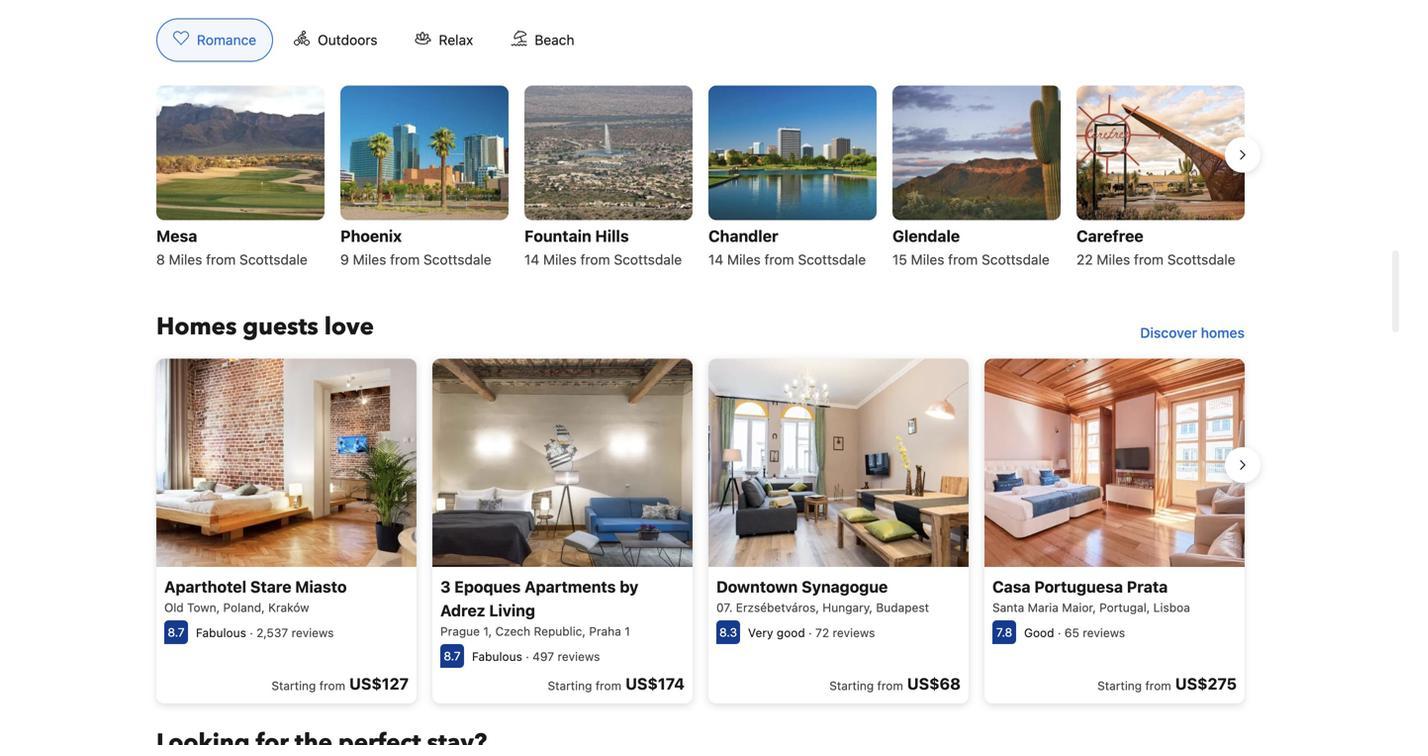 Task type: describe. For each thing, give the bounding box(es) containing it.
mesa
[[156, 227, 197, 245]]

downtown synagogue 07. erzsébetváros, hungary, budapest
[[717, 577, 930, 615]]

starting from us$275
[[1098, 674, 1238, 693]]

synagogue
[[802, 577, 888, 596]]

14 inside chandler 14 miles from scottsdale
[[709, 251, 724, 268]]

8.7 element for adrez
[[441, 644, 464, 668]]

chandler 14 miles from scottsdale
[[709, 227, 866, 268]]

7.8
[[997, 625, 1013, 639]]

1,
[[483, 624, 492, 638]]

guests
[[243, 311, 319, 343]]

outdoors
[[318, 32, 378, 48]]

tab list containing romance
[[141, 18, 607, 63]]

miasto
[[295, 577, 347, 596]]

prague
[[441, 624, 480, 638]]

miles for glendale
[[911, 251, 945, 268]]

497
[[533, 650, 555, 664]]

starting from us$127
[[272, 674, 409, 693]]

3
[[441, 577, 451, 596]]

casa
[[993, 577, 1031, 596]]

fabulous element for living
[[472, 650, 523, 664]]

republic,
[[534, 624, 586, 638]]

prata
[[1127, 577, 1169, 596]]

us$127
[[349, 674, 409, 693]]

hungary,
[[823, 601, 873, 615]]

hills
[[596, 227, 629, 245]]

miles inside fountain hills 14 miles from scottsdale
[[544, 251, 577, 268]]

14 inside fountain hills 14 miles from scottsdale
[[525, 251, 540, 268]]

reviews for casa portuguesa prata
[[1083, 626, 1126, 640]]

good · 65 reviews
[[1025, 626, 1126, 640]]

good
[[777, 626, 806, 640]]

outdoors button
[[277, 18, 395, 62]]

discover homes link
[[1133, 315, 1253, 351]]

phoenix 9 miles from scottsdale
[[341, 227, 492, 268]]

poland,
[[223, 601, 265, 615]]

maria
[[1028, 601, 1059, 615]]

budapest
[[877, 601, 930, 615]]

czech
[[496, 624, 531, 638]]

22
[[1077, 251, 1094, 268]]

reviews for 3 epoques apartments by adrez living
[[558, 650, 600, 664]]

· for old
[[250, 626, 253, 640]]

carefree 22 miles from scottsdale
[[1077, 227, 1236, 268]]

aparthotel stare miasto old town, poland, kraków
[[164, 577, 347, 615]]

from inside starting from us$174
[[596, 679, 622, 693]]

portuguesa
[[1035, 577, 1124, 596]]

adrez
[[441, 601, 486, 620]]

8.7 for town,
[[168, 625, 185, 639]]

scottsdale for mesa
[[240, 251, 308, 268]]

relax button
[[398, 18, 490, 62]]

scottsdale for chandler
[[798, 251, 866, 268]]

fabulous · 2,537 reviews
[[196, 626, 334, 640]]

santa
[[993, 601, 1025, 615]]

8.3 element
[[717, 621, 741, 644]]

fabulous for living
[[472, 650, 523, 664]]

9
[[341, 251, 349, 268]]

65
[[1065, 626, 1080, 640]]

very good · 72 reviews
[[748, 626, 876, 640]]

scottsdale for phoenix
[[424, 251, 492, 268]]

8
[[156, 251, 165, 268]]

kraków
[[268, 601, 309, 615]]

very
[[748, 626, 774, 640]]

aparthotel
[[164, 577, 247, 596]]

maior,
[[1063, 601, 1097, 615]]

from inside starting from us$275
[[1146, 679, 1172, 693]]

homes guests love
[[156, 311, 374, 343]]

from inside fountain hills 14 miles from scottsdale
[[581, 251, 610, 268]]

relax
[[439, 32, 474, 48]]

fountain hills 14 miles from scottsdale
[[525, 227, 682, 268]]

chandler
[[709, 227, 779, 245]]

discover
[[1141, 325, 1198, 341]]



Task type: locate. For each thing, give the bounding box(es) containing it.
fabulous element
[[196, 626, 246, 640], [472, 650, 523, 664]]

phoenix
[[341, 227, 402, 245]]

fabulous
[[196, 626, 246, 640], [472, 650, 523, 664]]

starting down 2,537
[[272, 679, 316, 693]]

beach
[[535, 32, 575, 48]]

starting inside the starting from us$68
[[830, 679, 874, 693]]

· left 65
[[1058, 626, 1062, 640]]

3 epoques apartments by adrez living prague 1, czech republic, praha 1
[[441, 577, 639, 638]]

miles for carefree
[[1097, 251, 1131, 268]]

lisboa
[[1154, 601, 1191, 615]]

romance
[[197, 32, 256, 48]]

starting inside starting from us$275
[[1098, 679, 1143, 693]]

miles right 8
[[169, 251, 202, 268]]

from down the carefree
[[1135, 251, 1164, 268]]

starting for us$275
[[1098, 679, 1143, 693]]

miles inside chandler 14 miles from scottsdale
[[728, 251, 761, 268]]

miles
[[169, 251, 202, 268], [353, 251, 386, 268], [544, 251, 577, 268], [728, 251, 761, 268], [911, 251, 945, 268], [1097, 251, 1131, 268]]

discover homes
[[1141, 325, 1245, 341]]

8.7 element for town,
[[164, 621, 188, 644]]

8.7 element down prague
[[441, 644, 464, 668]]

· left 497
[[526, 650, 529, 664]]

starting from us$174
[[548, 674, 685, 693]]

07.
[[717, 601, 733, 615]]

from down glendale
[[949, 251, 978, 268]]

1 horizontal spatial 8.7 element
[[441, 644, 464, 668]]

reviews down 'kraków'
[[292, 626, 334, 640]]

region
[[141, 78, 1261, 280], [141, 351, 1261, 712]]

0 vertical spatial 8.7
[[168, 625, 185, 639]]

scottsdale
[[240, 251, 308, 268], [424, 251, 492, 268], [614, 251, 682, 268], [798, 251, 866, 268], [982, 251, 1050, 268], [1168, 251, 1236, 268]]

scottsdale inside 'mesa 8 miles from scottsdale'
[[240, 251, 308, 268]]

good element
[[1025, 626, 1055, 640]]

fountain
[[525, 227, 592, 245]]

miles down glendale
[[911, 251, 945, 268]]

from inside chandler 14 miles from scottsdale
[[765, 251, 795, 268]]

from inside glendale 15 miles from scottsdale
[[949, 251, 978, 268]]

0 horizontal spatial 14
[[525, 251, 540, 268]]

starting for us$174
[[548, 679, 592, 693]]

miles for phoenix
[[353, 251, 386, 268]]

1 14 from the left
[[525, 251, 540, 268]]

us$174
[[626, 674, 685, 693]]

from left us$127
[[320, 679, 346, 693]]

praha
[[589, 624, 622, 638]]

2 scottsdale from the left
[[424, 251, 492, 268]]

· left 2,537
[[250, 626, 253, 640]]

starting down good · 65 reviews
[[1098, 679, 1143, 693]]

4 starting from the left
[[1098, 679, 1143, 693]]

us$68
[[908, 674, 961, 693]]

14
[[525, 251, 540, 268], [709, 251, 724, 268]]

from down chandler
[[765, 251, 795, 268]]

from down 'phoenix' on the top
[[390, 251, 420, 268]]

tab list
[[141, 18, 607, 63]]

1 vertical spatial region
[[141, 351, 1261, 712]]

miles down 'phoenix' on the top
[[353, 251, 386, 268]]

8.7 down prague
[[444, 649, 461, 663]]

miles down fountain
[[544, 251, 577, 268]]

3 miles from the left
[[544, 251, 577, 268]]

old
[[164, 601, 184, 615]]

from left us$275
[[1146, 679, 1172, 693]]

mesa 8 miles from scottsdale
[[156, 227, 308, 268]]

starting
[[272, 679, 316, 693], [548, 679, 592, 693], [830, 679, 874, 693], [1098, 679, 1143, 693]]

living
[[489, 601, 535, 620]]

reviews down hungary, at bottom
[[833, 626, 876, 640]]

starting inside starting from us$174
[[548, 679, 592, 693]]

6 miles from the left
[[1097, 251, 1131, 268]]

from inside carefree 22 miles from scottsdale
[[1135, 251, 1164, 268]]

2 miles from the left
[[353, 251, 386, 268]]

stare
[[250, 577, 292, 596]]

from down hills
[[581, 251, 610, 268]]

glendale 15 miles from scottsdale
[[893, 227, 1050, 268]]

homes
[[1202, 325, 1245, 341]]

miles inside glendale 15 miles from scottsdale
[[911, 251, 945, 268]]

from inside 'mesa 8 miles from scottsdale'
[[206, 251, 236, 268]]

4 miles from the left
[[728, 251, 761, 268]]

1 scottsdale from the left
[[240, 251, 308, 268]]

8.3
[[720, 625, 738, 639]]

scottsdale inside fountain hills 14 miles from scottsdale
[[614, 251, 682, 268]]

miles inside 'mesa 8 miles from scottsdale'
[[169, 251, 202, 268]]

from left "us$174"
[[596, 679, 622, 693]]

beach button
[[494, 18, 592, 62]]

8.7 element down old
[[164, 621, 188, 644]]

miles for chandler
[[728, 251, 761, 268]]

scottsdale inside phoenix 9 miles from scottsdale
[[424, 251, 492, 268]]

0 vertical spatial fabulous element
[[196, 626, 246, 640]]

1 horizontal spatial 14
[[709, 251, 724, 268]]

2 region from the top
[[141, 351, 1261, 712]]

romance button
[[156, 18, 273, 62]]

fabulous down "1,"
[[472, 650, 523, 664]]

erzsébetváros,
[[736, 601, 820, 615]]

reviews right 65
[[1083, 626, 1126, 640]]

0 vertical spatial fabulous
[[196, 626, 246, 640]]

starting for us$127
[[272, 679, 316, 693]]

0 horizontal spatial fabulous
[[196, 626, 246, 640]]

0 vertical spatial region
[[141, 78, 1261, 280]]

scottsdale inside glendale 15 miles from scottsdale
[[982, 251, 1050, 268]]

8.7
[[168, 625, 185, 639], [444, 649, 461, 663]]

7.8 element
[[993, 621, 1017, 644]]

region containing aparthotel stare miasto
[[141, 351, 1261, 712]]

town,
[[187, 601, 220, 615]]

1 vertical spatial 8.7
[[444, 649, 461, 663]]

starting inside starting from us$127
[[272, 679, 316, 693]]

3 starting from the left
[[830, 679, 874, 693]]

miles for mesa
[[169, 251, 202, 268]]

very good element
[[748, 626, 806, 640]]

8.7 for adrez
[[444, 649, 461, 663]]

1 horizontal spatial 8.7
[[444, 649, 461, 663]]

scottsdale for carefree
[[1168, 251, 1236, 268]]

reviews for aparthotel stare miasto
[[292, 626, 334, 640]]

1 region from the top
[[141, 78, 1261, 280]]

carefree
[[1077, 227, 1144, 245]]

· for santa
[[1058, 626, 1062, 640]]

from inside starting from us$127
[[320, 679, 346, 693]]

scottsdale inside carefree 22 miles from scottsdale
[[1168, 251, 1236, 268]]

from right 8
[[206, 251, 236, 268]]

love
[[324, 311, 374, 343]]

starting for us$68
[[830, 679, 874, 693]]

casa portuguesa prata santa maria maior, portugal, lisboa
[[993, 577, 1191, 615]]

portugal,
[[1100, 601, 1151, 615]]

15
[[893, 251, 908, 268]]

fabulous element down town,
[[196, 626, 246, 640]]

starting down 497
[[548, 679, 592, 693]]

starting from us$68
[[830, 674, 961, 693]]

8.7 down old
[[168, 625, 185, 639]]

scottsdale inside chandler 14 miles from scottsdale
[[798, 251, 866, 268]]

glendale
[[893, 227, 961, 245]]

epoques
[[455, 577, 521, 596]]

from
[[206, 251, 236, 268], [390, 251, 420, 268], [581, 251, 610, 268], [765, 251, 795, 268], [949, 251, 978, 268], [1135, 251, 1164, 268], [320, 679, 346, 693], [596, 679, 622, 693], [878, 679, 904, 693], [1146, 679, 1172, 693]]

from inside phoenix 9 miles from scottsdale
[[390, 251, 420, 268]]

fabulous for poland,
[[196, 626, 246, 640]]

reviews down republic,
[[558, 650, 600, 664]]

miles inside phoenix 9 miles from scottsdale
[[353, 251, 386, 268]]

2,537
[[257, 626, 288, 640]]

miles down chandler
[[728, 251, 761, 268]]

4 scottsdale from the left
[[798, 251, 866, 268]]

72
[[816, 626, 830, 640]]

homes
[[156, 311, 237, 343]]

· for by
[[526, 650, 529, 664]]

· left 72 at bottom
[[809, 626, 812, 640]]

from left us$68 at the bottom of the page
[[878, 679, 904, 693]]

5 miles from the left
[[911, 251, 945, 268]]

1 vertical spatial fabulous element
[[472, 650, 523, 664]]

fabulous · 497 reviews
[[472, 650, 600, 664]]

by
[[620, 577, 639, 596]]

·
[[250, 626, 253, 640], [809, 626, 812, 640], [1058, 626, 1062, 640], [526, 650, 529, 664]]

us$275
[[1176, 674, 1238, 693]]

apartments
[[525, 577, 616, 596]]

2 starting from the left
[[548, 679, 592, 693]]

1 vertical spatial fabulous
[[472, 650, 523, 664]]

2 14 from the left
[[709, 251, 724, 268]]

from inside the starting from us$68
[[878, 679, 904, 693]]

reviews
[[292, 626, 334, 640], [833, 626, 876, 640], [1083, 626, 1126, 640], [558, 650, 600, 664]]

0 horizontal spatial 8.7
[[168, 625, 185, 639]]

miles down the carefree
[[1097, 251, 1131, 268]]

fabulous element down "1,"
[[472, 650, 523, 664]]

0 horizontal spatial fabulous element
[[196, 626, 246, 640]]

starting down very good · 72 reviews
[[830, 679, 874, 693]]

good
[[1025, 626, 1055, 640]]

1 starting from the left
[[272, 679, 316, 693]]

6 scottsdale from the left
[[1168, 251, 1236, 268]]

downtown
[[717, 577, 798, 596]]

3 scottsdale from the left
[[614, 251, 682, 268]]

1
[[625, 624, 630, 638]]

5 scottsdale from the left
[[982, 251, 1050, 268]]

fabulous down town,
[[196, 626, 246, 640]]

1 miles from the left
[[169, 251, 202, 268]]

fabulous element for poland,
[[196, 626, 246, 640]]

1 horizontal spatial fabulous
[[472, 650, 523, 664]]

8.7 element
[[164, 621, 188, 644], [441, 644, 464, 668]]

miles inside carefree 22 miles from scottsdale
[[1097, 251, 1131, 268]]

14 down fountain
[[525, 251, 540, 268]]

0 horizontal spatial 8.7 element
[[164, 621, 188, 644]]

14 down chandler
[[709, 251, 724, 268]]

scottsdale for glendale
[[982, 251, 1050, 268]]

1 horizontal spatial fabulous element
[[472, 650, 523, 664]]

region containing mesa
[[141, 78, 1261, 280]]



Task type: vqa. For each thing, say whether or not it's contained in the screenshot.


